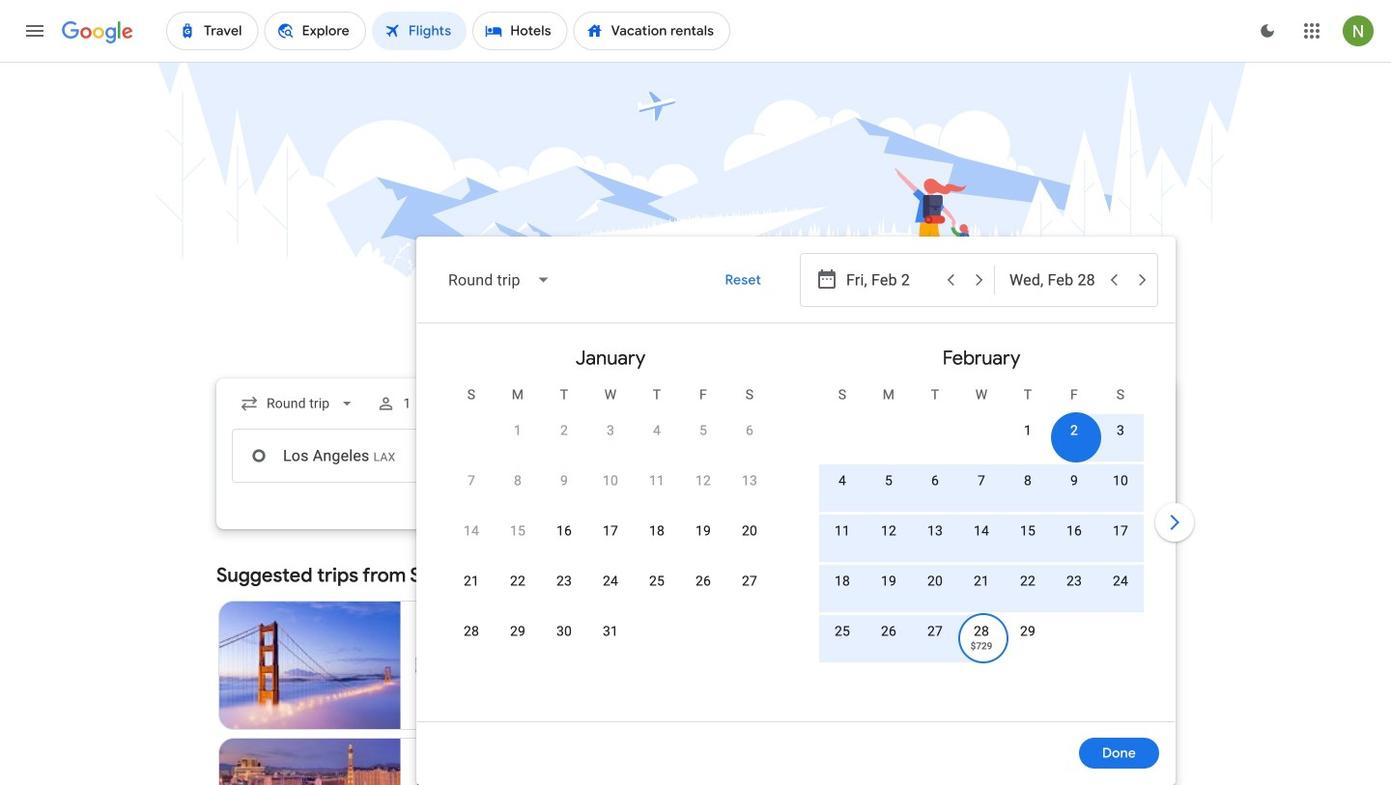 Task type: locate. For each thing, give the bounding box(es) containing it.
mon, feb 26 element
[[881, 622, 897, 641]]

sun, feb 18 element
[[835, 572, 850, 591]]

tue, feb 13 element
[[927, 522, 943, 541]]

row up 'wed, jan 31' element
[[448, 563, 773, 618]]

sat, jan 20 element
[[742, 522, 757, 541]]

thu, jan 18 element
[[649, 522, 665, 541]]

mon, feb 19 element
[[881, 572, 897, 591]]

2 row group from the left
[[796, 331, 1167, 714]]

mon, jan 22 element
[[510, 572, 526, 591]]

sat, jan 27 element
[[742, 572, 757, 591]]

mon, jan 29 element
[[510, 622, 526, 641]]

None text field
[[232, 429, 504, 483]]

fri, jan 12 element
[[695, 471, 711, 491]]

tue, feb 20 element
[[927, 572, 943, 591]]

tue, feb 27 element
[[927, 622, 943, 641]]

thu, jan 4 element
[[653, 421, 661, 441]]

None field
[[433, 257, 567, 303], [232, 386, 364, 421], [433, 257, 567, 303], [232, 386, 364, 421]]

main menu image
[[23, 19, 46, 43]]

fri, feb 2, departure date. element
[[1070, 421, 1078, 441]]

fri, jan 19 element
[[695, 522, 711, 541]]

row group
[[425, 331, 796, 714], [796, 331, 1167, 714]]

row up wed, feb 28, return date. element
[[819, 563, 1144, 618]]

1 vertical spatial return text field
[[1010, 430, 1143, 482]]

mon, feb 5 element
[[885, 471, 893, 491]]

1 vertical spatial departure text field
[[846, 430, 980, 482]]

fri, jan 26 element
[[695, 572, 711, 591]]

1 departure text field from the top
[[846, 254, 935, 306]]

fri, jan 5 element
[[699, 421, 707, 441]]

tue, feb 6 element
[[931, 471, 939, 491]]

tue, jan 16 element
[[556, 522, 572, 541]]

sat, jan 6 element
[[746, 421, 754, 441]]

1 row group from the left
[[425, 331, 796, 714]]

thu, jan 11 element
[[649, 471, 665, 491]]

Departure text field
[[846, 254, 935, 306], [846, 430, 980, 482]]

tue, jan 2 element
[[560, 421, 568, 441]]

sun, jan 14 element
[[464, 522, 479, 541]]

sat, feb 17 element
[[1113, 522, 1128, 541]]

mon, feb 12 element
[[881, 522, 897, 541]]

wed, jan 31 element
[[603, 622, 618, 641]]

0 vertical spatial departure text field
[[846, 254, 935, 306]]

next image
[[1152, 499, 1198, 546]]

Return text field
[[1010, 254, 1098, 306], [1010, 430, 1143, 482]]

wed, feb 21 element
[[974, 572, 989, 591]]

fri, feb 23 element
[[1066, 572, 1082, 591]]

0 vertical spatial return text field
[[1010, 254, 1098, 306]]

tue, jan 30 element
[[556, 622, 572, 641]]

fri, feb 16 element
[[1066, 522, 1082, 541]]

thu, feb 8 element
[[1024, 471, 1032, 491]]

mon, jan 15 element
[[510, 522, 526, 541]]

mon, jan 1 element
[[514, 421, 522, 441]]

grid inside flight search field
[[425, 331, 1167, 733]]

grid
[[425, 331, 1167, 733]]

thu, feb 1 element
[[1024, 421, 1032, 441]]

2 departure text field from the top
[[846, 430, 980, 482]]

mon, jan 8 element
[[514, 471, 522, 491]]

row
[[495, 405, 773, 468], [1005, 405, 1144, 468], [448, 463, 773, 518], [819, 463, 1144, 518], [448, 513, 773, 568], [819, 513, 1144, 568], [448, 563, 773, 618], [819, 563, 1144, 618], [448, 613, 634, 669], [819, 613, 1051, 669]]

2 return text field from the top
[[1010, 430, 1143, 482]]



Task type: vqa. For each thing, say whether or not it's contained in the screenshot.
'Layover (1 of 4) is a 1 hr 31 min layover at Frankfurt Airport in Frankfurt. Layover (2 of 4) is a 6 min layover at Stuttgart Central Station in Stuttgart. Layover (3 of 4) is a 2 min layover at Ulm Hbf in Ulm. Layover (4 of 4) is a 2 min layover at Munich Augsburg Hbf in Munich.' element hr
no



Task type: describe. For each thing, give the bounding box(es) containing it.
row up "wed, jan 24" element
[[448, 513, 773, 568]]

sun, jan 7 element
[[468, 471, 475, 491]]

sun, feb 11 element
[[835, 522, 850, 541]]

sat, jan 13 element
[[742, 471, 757, 491]]

fri, feb 9 element
[[1070, 471, 1078, 491]]

row up wed, feb 21 element on the right bottom of page
[[819, 513, 1144, 568]]

Flight search field
[[201, 237, 1198, 785]]

sun, jan 21 element
[[464, 572, 479, 591]]

row up wed, jan 17 element
[[448, 463, 773, 518]]

wed, feb 7 element
[[978, 471, 985, 491]]

suggested trips from santa barbara region
[[216, 553, 1175, 785]]

row up wed, feb 14 element
[[819, 463, 1144, 518]]

wed, jan 10 element
[[603, 471, 618, 491]]

sun, jan 28 element
[[464, 622, 479, 641]]

row down the tue, feb 20 element
[[819, 613, 1051, 669]]

thu, feb 22 element
[[1020, 572, 1036, 591]]

swap origin and destination. image
[[497, 444, 520, 468]]

, 729 us dollars element
[[971, 641, 992, 651]]

change appearance image
[[1244, 8, 1291, 54]]

wed, jan 3 element
[[607, 421, 614, 441]]

thu, feb 15 element
[[1020, 522, 1036, 541]]

wed, feb 14 element
[[974, 522, 989, 541]]

tue, jan 23 element
[[556, 572, 572, 591]]

sat, feb 10 element
[[1113, 471, 1128, 491]]

sat, feb 3 element
[[1117, 421, 1125, 441]]

wed, feb 28, return date. element
[[974, 622, 989, 641]]

1 return text field from the top
[[1010, 254, 1098, 306]]

tue, jan 9 element
[[560, 471, 568, 491]]

wed, jan 17 element
[[603, 522, 618, 541]]

row down "mon, jan 22" element
[[448, 613, 634, 669]]

row up wed, jan 10 element on the left of page
[[495, 405, 773, 468]]

none text field inside flight search field
[[232, 429, 504, 483]]

thu, feb 29 element
[[1020, 622, 1036, 641]]

sun, feb 25 element
[[835, 622, 850, 641]]

sat, feb 24 element
[[1113, 572, 1128, 591]]

sun, feb 4 element
[[839, 471, 846, 491]]

wed, jan 24 element
[[603, 572, 618, 591]]

thu, jan 25 element
[[649, 572, 665, 591]]

row up fri, feb 9 element
[[1005, 405, 1144, 468]]



